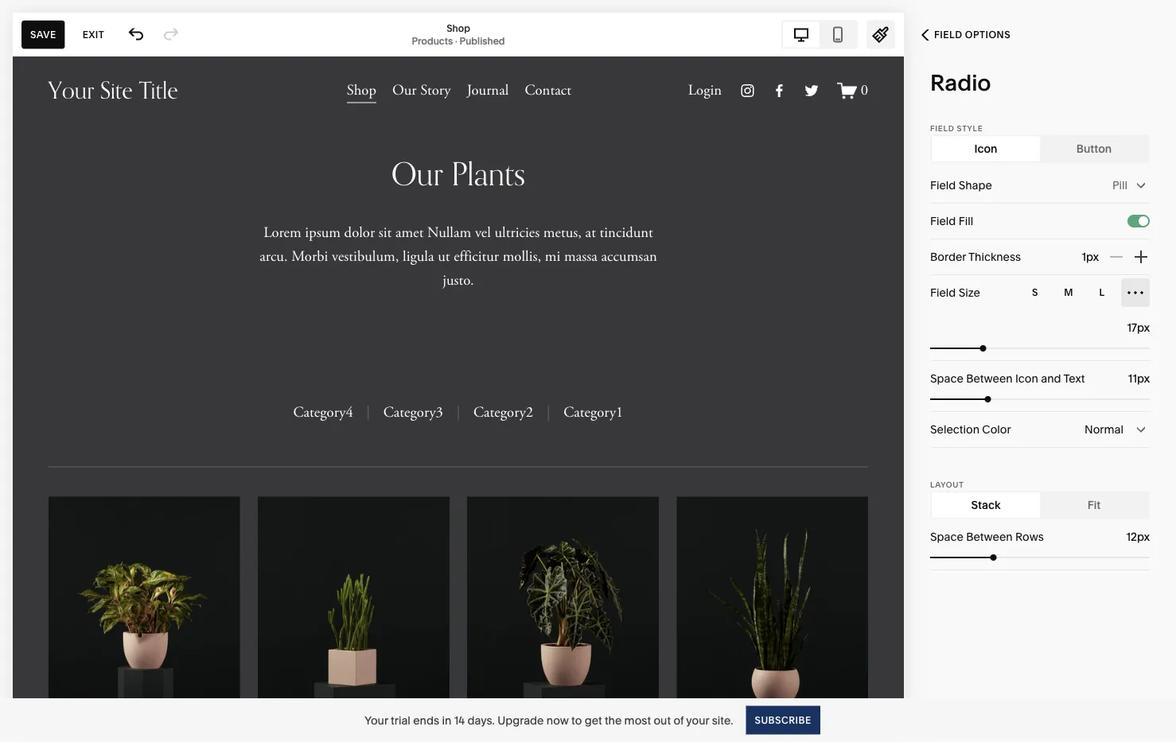 Task type: describe. For each thing, give the bounding box(es) containing it.
the
[[605, 714, 622, 728]]

Border Thickness field
[[1047, 240, 1099, 275]]

fill
[[959, 215, 974, 228]]

field for field fill
[[931, 215, 956, 228]]

icon inside button
[[975, 142, 998, 156]]

trial
[[391, 714, 411, 728]]

·
[[455, 35, 458, 47]]

now
[[547, 714, 569, 728]]

exit
[[83, 29, 104, 40]]

14
[[454, 714, 465, 728]]

days.
[[468, 714, 495, 728]]

stack
[[972, 499, 1001, 512]]

save button
[[21, 20, 65, 49]]

options
[[965, 29, 1011, 41]]

text
[[1064, 372, 1085, 386]]

border thickness
[[931, 250, 1021, 264]]

out
[[654, 714, 671, 728]]

field fill
[[931, 215, 974, 228]]

field for field shape
[[931, 179, 956, 192]]

radio
[[931, 69, 992, 96]]

selection color
[[931, 423, 1012, 437]]

field style
[[931, 123, 983, 133]]

style
[[957, 123, 983, 133]]

subscribe
[[755, 715, 812, 726]]

1 vertical spatial icon
[[1016, 372, 1039, 386]]

option group containing s
[[1021, 279, 1150, 307]]

in
[[442, 714, 452, 728]]

stack button
[[932, 493, 1040, 518]]

to
[[572, 714, 582, 728]]

layout
[[931, 480, 964, 490]]

between for rows
[[967, 531, 1013, 544]]

color
[[983, 423, 1012, 437]]

ends
[[413, 714, 439, 728]]

icon button
[[932, 136, 1040, 162]]

exit button
[[74, 20, 113, 49]]

shop products · published
[[412, 22, 505, 47]]

space for space between rows
[[931, 531, 964, 544]]

field for field size
[[931, 286, 956, 300]]

most
[[625, 714, 651, 728]]

m
[[1064, 287, 1074, 299]]

upgrade
[[498, 714, 544, 728]]

your
[[365, 714, 388, 728]]



Task type: vqa. For each thing, say whether or not it's contained in the screenshot.
right the to
no



Task type: locate. For each thing, give the bounding box(es) containing it.
None field
[[1098, 319, 1150, 337], [1098, 370, 1150, 388], [931, 412, 1150, 447], [1098, 529, 1150, 546], [1098, 319, 1150, 337], [1098, 370, 1150, 388], [931, 412, 1150, 447], [1098, 529, 1150, 546]]

field size
[[931, 286, 981, 300]]

shop
[[447, 22, 470, 34]]

between for icon
[[967, 372, 1013, 386]]

tab list containing stack
[[932, 493, 1149, 518]]

space for space between icon and text
[[931, 372, 964, 386]]

pill
[[1113, 179, 1128, 192]]

None checkbox
[[1139, 217, 1149, 226]]

published
[[460, 35, 505, 47]]

space down stack button
[[931, 531, 964, 544]]

selection
[[931, 423, 980, 437]]

field
[[935, 29, 963, 41], [931, 123, 955, 133], [931, 179, 956, 192], [931, 215, 956, 228], [931, 286, 956, 300]]

button button
[[1040, 136, 1149, 162]]

between down stack button
[[967, 531, 1013, 544]]

subscribe button
[[746, 706, 821, 735]]

field for field options
[[935, 29, 963, 41]]

your trial ends in 14 days. upgrade now to get the most out of your site.
[[365, 714, 734, 728]]

save
[[30, 29, 56, 40]]

l
[[1100, 287, 1105, 299]]

s
[[1032, 287, 1039, 299]]

space
[[931, 372, 964, 386], [931, 531, 964, 544]]

space up the selection
[[931, 372, 964, 386]]

field shape
[[931, 179, 993, 192]]

field left size
[[931, 286, 956, 300]]

2 between from the top
[[967, 531, 1013, 544]]

1 vertical spatial tab list
[[932, 136, 1149, 162]]

field left style
[[931, 123, 955, 133]]

between
[[967, 372, 1013, 386], [967, 531, 1013, 544]]

0 vertical spatial between
[[967, 372, 1013, 386]]

fit button
[[1040, 493, 1149, 518]]

rows
[[1016, 531, 1044, 544]]

size
[[959, 286, 981, 300]]

border
[[931, 250, 966, 264]]

icon down style
[[975, 142, 998, 156]]

fit
[[1088, 499, 1101, 512]]

field options
[[935, 29, 1011, 41]]

your
[[686, 714, 710, 728]]

0 vertical spatial space
[[931, 372, 964, 386]]

0 vertical spatial icon
[[975, 142, 998, 156]]

site.
[[712, 714, 734, 728]]

field options button
[[904, 18, 1029, 53]]

of
[[674, 714, 684, 728]]

field inside button
[[935, 29, 963, 41]]

field for field style
[[931, 123, 955, 133]]

1 horizontal spatial icon
[[1016, 372, 1039, 386]]

shape
[[959, 179, 993, 192]]

space between rows
[[931, 531, 1044, 544]]

1 space from the top
[[931, 372, 964, 386]]

button
[[1077, 142, 1112, 156]]

option group
[[1021, 279, 1150, 307]]

1 vertical spatial space
[[931, 531, 964, 544]]

0 horizontal spatial icon
[[975, 142, 998, 156]]

tab list containing icon
[[932, 136, 1149, 162]]

icon
[[975, 142, 998, 156], [1016, 372, 1039, 386]]

icon left and
[[1016, 372, 1039, 386]]

space between icon and text
[[931, 372, 1085, 386]]

2 space from the top
[[931, 531, 964, 544]]

thickness
[[969, 250, 1021, 264]]

and
[[1041, 372, 1062, 386]]

field left fill
[[931, 215, 956, 228]]

field left options
[[935, 29, 963, 41]]

1 between from the top
[[967, 372, 1013, 386]]

field left shape
[[931, 179, 956, 192]]

1 vertical spatial between
[[967, 531, 1013, 544]]

0 vertical spatial tab list
[[783, 22, 857, 47]]

None range field
[[931, 345, 1150, 352], [931, 396, 1150, 403], [931, 555, 1150, 561], [931, 345, 1150, 352], [931, 396, 1150, 403], [931, 555, 1150, 561]]

2 vertical spatial tab list
[[932, 493, 1149, 518]]

products
[[412, 35, 453, 47]]

between up color
[[967, 372, 1013, 386]]

normal
[[1085, 423, 1124, 437]]

tab list
[[783, 22, 857, 47], [932, 136, 1149, 162], [932, 493, 1149, 518]]

get
[[585, 714, 602, 728]]



